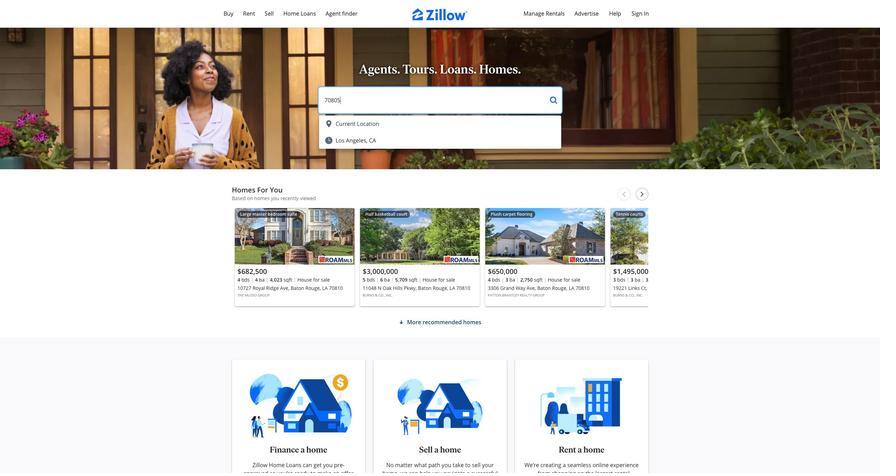 Task type: vqa. For each thing, say whether or not it's contained in the screenshot.
11048 N Oak Hills Pkwy, Baton Rouge, LA 70810 element
yes



Task type: describe. For each thing, give the bounding box(es) containing it.
19221 links ct, baton rouge, la 70810 element
[[611, 208, 730, 306]]

more recommended homes image
[[399, 320, 405, 325]]

2 option from the top
[[319, 132, 561, 149]]

1 group from the left
[[235, 208, 355, 306]]

finance_a_home image
[[240, 374, 357, 439]]

home recommendations carousel element
[[232, 186, 730, 313]]

2 group from the left
[[360, 208, 480, 306]]

3306 grand way ave, baton rouge, la 70810 image
[[485, 208, 605, 265]]

11048 n oak hills pkwy, baton rouge, la 70810 image
[[360, 208, 480, 265]]

19221 links ct, baton rouge, la 70810 image
[[611, 208, 730, 265]]

rent a home image
[[524, 374, 640, 439]]

4 group from the left
[[611, 208, 730, 306]]



Task type: locate. For each thing, give the bounding box(es) containing it.
3 group from the left
[[485, 208, 605, 306]]

group
[[235, 208, 355, 306], [360, 208, 480, 306], [485, 208, 605, 306], [611, 208, 730, 306]]

option
[[319, 116, 561, 132], [319, 132, 561, 149]]

Enter an address, neighborhood, city, or ZIP code text field
[[319, 88, 545, 113]]

11048 n oak hills pkwy, baton rouge, la 70810 element
[[360, 208, 480, 306]]

3306 grand way ave, baton rouge, la 70810 element
[[485, 208, 605, 306]]

list
[[232, 205, 730, 313]]

1 option from the top
[[319, 116, 561, 132]]

sell_a_home image
[[382, 374, 499, 439]]

main navigation
[[0, 0, 881, 28]]

10727 royal ridge ave, baton rouge, la 70810 element
[[235, 208, 355, 306]]

10727 royal ridge ave, baton rouge, la 70810 image
[[235, 208, 355, 265]]

zillow logo image
[[413, 8, 468, 20]]

list box
[[319, 116, 561, 149]]



